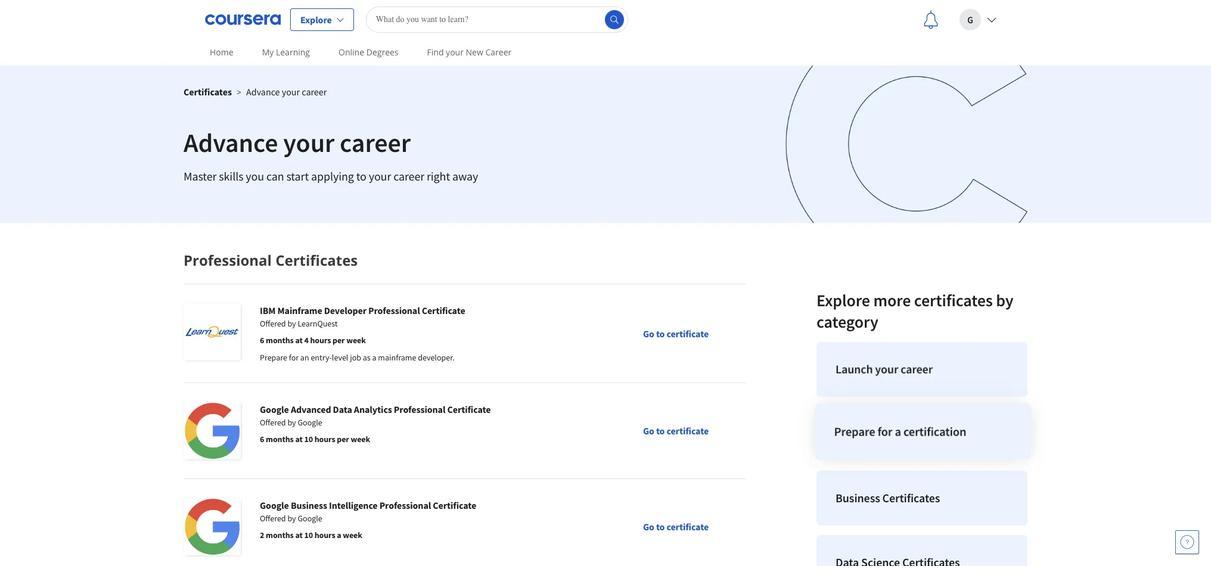 Task type: describe. For each thing, give the bounding box(es) containing it.
launch
[[836, 362, 873, 377]]

prepare for a certification link
[[815, 403, 1032, 460]]

hours for mainframe
[[310, 335, 331, 346]]

career
[[486, 47, 512, 58]]

advanced
[[291, 404, 331, 416]]

your right applying at the left
[[369, 169, 391, 184]]

start
[[286, 169, 309, 184]]

skills
[[219, 169, 244, 184]]

go for professional
[[643, 425, 655, 437]]

developer.
[[418, 352, 455, 363]]

hours for business
[[315, 530, 335, 541]]

career up applying at the left
[[340, 126, 411, 159]]

week for intelligence
[[343, 530, 362, 541]]

new
[[466, 47, 484, 58]]

hours inside google advanced data analytics professional certificate offered by google 6 months at 10 hours per week
[[315, 434, 335, 445]]

google image for google business intelligence professional certificate
[[184, 499, 241, 556]]

explore more certificates by category
[[817, 290, 1014, 333]]

to for ibm mainframe developer professional certificate
[[656, 328, 665, 340]]

per inside ibm mainframe developer professional certificate offered by learnquest 6 months at 4 hours per week
[[333, 335, 345, 346]]

by inside google advanced data analytics professional certificate offered by google 6 months at 10 hours per week
[[288, 417, 296, 428]]

1 go to certificate from the top
[[643, 328, 709, 340]]

10 inside google business intelligence professional certificate offered by google 2 months at 10 hours a week
[[304, 530, 313, 541]]

certificates for business certificates
[[883, 491, 941, 506]]

help center image
[[1181, 535, 1195, 550]]

job
[[350, 352, 361, 363]]

launch your career
[[836, 362, 933, 377]]

months for google
[[266, 530, 294, 541]]

at for business
[[295, 530, 303, 541]]

coursera image
[[205, 10, 281, 29]]

professional inside google business intelligence professional certificate offered by google 2 months at 10 hours a week
[[380, 500, 431, 512]]

level
[[332, 352, 348, 363]]

0 vertical spatial certificates
[[184, 86, 232, 98]]

intelligence
[[329, 500, 378, 512]]

certificate for intelligence
[[433, 500, 477, 512]]

online
[[339, 47, 364, 58]]

explore for explore
[[301, 13, 332, 25]]

degrees
[[367, 47, 399, 58]]

offered inside google advanced data analytics professional certificate offered by google 6 months at 10 hours per week
[[260, 417, 286, 428]]

category
[[817, 311, 879, 333]]

coursera banner logo image
[[786, 66, 1028, 223]]

certificates
[[915, 290, 993, 311]]

prepare for a certification
[[834, 424, 967, 439]]

go for certificate
[[643, 521, 655, 533]]

by inside explore more certificates by category
[[997, 290, 1014, 311]]

career down learning
[[302, 86, 327, 98]]

your down learning
[[282, 86, 300, 98]]

analytics
[[354, 404, 392, 416]]

find your new career
[[427, 47, 512, 58]]

prepare for a certification list
[[812, 338, 1033, 566]]

business certificates
[[836, 491, 941, 506]]

2
[[260, 530, 264, 541]]

right
[[427, 169, 450, 184]]

prepare for prepare for an entry-level job as a mainframe developer.
[[260, 352, 287, 363]]

an
[[300, 352, 309, 363]]

week for developer
[[347, 335, 366, 346]]

What do you want to learn? text field
[[366, 6, 628, 32]]

certificates link
[[184, 86, 232, 98]]

at for mainframe
[[295, 335, 303, 346]]

master skills you can start applying to your career right away
[[184, 169, 478, 184]]

prepare for prepare for a certification
[[834, 424, 876, 439]]

4
[[304, 335, 309, 346]]

mainframe
[[378, 352, 416, 363]]

applying
[[311, 169, 354, 184]]

at inside google advanced data analytics professional certificate offered by google 6 months at 10 hours per week
[[295, 434, 303, 445]]

advance your career
[[184, 126, 411, 159]]

certificate for developer
[[422, 305, 465, 317]]

to for google business intelligence professional certificate
[[656, 521, 665, 533]]

to for google advanced data analytics professional certificate
[[656, 425, 665, 437]]

certificates > advance your career
[[184, 86, 327, 98]]

learnquest image
[[184, 304, 241, 361]]

10 inside google advanced data analytics professional certificate offered by google 6 months at 10 hours per week
[[304, 434, 313, 445]]

my learning
[[262, 47, 310, 58]]

online degrees
[[339, 47, 399, 58]]

certificate inside google advanced data analytics professional certificate offered by google 6 months at 10 hours per week
[[448, 404, 491, 416]]

home
[[210, 47, 234, 58]]

1 vertical spatial advance
[[184, 126, 278, 159]]

1 go from the top
[[643, 328, 655, 340]]

per inside google advanced data analytics professional certificate offered by google 6 months at 10 hours per week
[[337, 434, 349, 445]]



Task type: locate. For each thing, give the bounding box(es) containing it.
week inside google advanced data analytics professional certificate offered by google 6 months at 10 hours per week
[[351, 434, 370, 445]]

certificate inside google business intelligence professional certificate offered by google 2 months at 10 hours a week
[[433, 500, 477, 512]]

career down explore more certificates by category
[[901, 362, 933, 377]]

home link
[[205, 39, 238, 66]]

1 10 from the top
[[304, 434, 313, 445]]

1 horizontal spatial business
[[836, 491, 881, 506]]

google
[[260, 404, 289, 416], [298, 417, 322, 428], [260, 500, 289, 512], [298, 513, 322, 524]]

1 vertical spatial for
[[878, 424, 893, 439]]

1 vertical spatial prepare
[[834, 424, 876, 439]]

2 months from the top
[[266, 434, 294, 445]]

explore button
[[290, 8, 354, 31]]

2 6 from the top
[[260, 434, 264, 445]]

1 6 from the top
[[260, 335, 264, 346]]

3 months from the top
[[266, 530, 294, 541]]

10
[[304, 434, 313, 445], [304, 530, 313, 541]]

google advanced data analytics professional certificate offered by google 6 months at 10 hours per week
[[260, 404, 491, 445]]

launch your career link
[[817, 342, 1028, 397]]

0 vertical spatial 6
[[260, 335, 264, 346]]

0 vertical spatial week
[[347, 335, 366, 346]]

2 vertical spatial certificate
[[433, 500, 477, 512]]

1 horizontal spatial a
[[372, 352, 377, 363]]

advance right > at the top left
[[246, 86, 280, 98]]

at left 4
[[295, 335, 303, 346]]

1 vertical spatial months
[[266, 434, 294, 445]]

2 vertical spatial go to certificate
[[643, 521, 709, 533]]

advance
[[246, 86, 280, 98], [184, 126, 278, 159]]

hours inside ibm mainframe developer professional certificate offered by learnquest 6 months at 4 hours per week
[[310, 335, 331, 346]]

a
[[372, 352, 377, 363], [895, 424, 902, 439], [337, 530, 341, 541]]

0 vertical spatial months
[[266, 335, 294, 346]]

ibm
[[260, 305, 276, 317]]

1 vertical spatial week
[[351, 434, 370, 445]]

google image
[[184, 403, 241, 460], [184, 499, 241, 556]]

1 vertical spatial certificate
[[667, 425, 709, 437]]

1 vertical spatial google image
[[184, 499, 241, 556]]

0 horizontal spatial business
[[291, 500, 327, 512]]

your
[[446, 47, 464, 58], [282, 86, 300, 98], [283, 126, 335, 159], [369, 169, 391, 184], [876, 362, 899, 377]]

as
[[363, 352, 371, 363]]

2 vertical spatial hours
[[315, 530, 335, 541]]

hours
[[310, 335, 331, 346], [315, 434, 335, 445], [315, 530, 335, 541]]

months for ibm
[[266, 335, 294, 346]]

offered
[[260, 318, 286, 329], [260, 417, 286, 428], [260, 513, 286, 524]]

your right launch
[[876, 362, 899, 377]]

certification
[[904, 424, 967, 439]]

2 vertical spatial certificate
[[667, 521, 709, 533]]

for left an
[[289, 352, 299, 363]]

prepare inside list
[[834, 424, 876, 439]]

at right 2
[[295, 530, 303, 541]]

2 vertical spatial certificates
[[883, 491, 941, 506]]

1 at from the top
[[295, 335, 303, 346]]

for for a
[[878, 424, 893, 439]]

0 vertical spatial certificate
[[422, 305, 465, 317]]

1 offered from the top
[[260, 318, 286, 329]]

1 vertical spatial hours
[[315, 434, 335, 445]]

1 horizontal spatial for
[[878, 424, 893, 439]]

0 horizontal spatial certificates
[[184, 86, 232, 98]]

professional inside ibm mainframe developer professional certificate offered by learnquest 6 months at 4 hours per week
[[369, 305, 420, 317]]

10 down advanced
[[304, 434, 313, 445]]

1 certificate from the top
[[667, 328, 709, 340]]

>
[[237, 86, 242, 98]]

to
[[356, 169, 367, 184], [656, 328, 665, 340], [656, 425, 665, 437], [656, 521, 665, 533]]

0 vertical spatial advance
[[246, 86, 280, 98]]

1 vertical spatial 10
[[304, 530, 313, 541]]

explore up learning
[[301, 13, 332, 25]]

business certificates link
[[817, 471, 1028, 526]]

can
[[266, 169, 284, 184]]

0 vertical spatial at
[[295, 335, 303, 346]]

3 go to certificate from the top
[[643, 521, 709, 533]]

away
[[453, 169, 478, 184]]

week
[[347, 335, 366, 346], [351, 434, 370, 445], [343, 530, 362, 541]]

prepare
[[260, 352, 287, 363], [834, 424, 876, 439]]

week inside ibm mainframe developer professional certificate offered by learnquest 6 months at 4 hours per week
[[347, 335, 366, 346]]

0 vertical spatial go
[[643, 328, 655, 340]]

2 vertical spatial a
[[337, 530, 341, 541]]

career inside prepare for a certification list
[[901, 362, 933, 377]]

a down intelligence
[[337, 530, 341, 541]]

google business intelligence professional certificate offered by google 2 months at 10 hours a week
[[260, 500, 477, 541]]

business inside prepare for a certification list
[[836, 491, 881, 506]]

google image for google advanced data analytics professional certificate
[[184, 403, 241, 460]]

learning
[[276, 47, 310, 58]]

offered inside ibm mainframe developer professional certificate offered by learnquest 6 months at 4 hours per week
[[260, 318, 286, 329]]

career
[[302, 86, 327, 98], [340, 126, 411, 159], [394, 169, 425, 184], [901, 362, 933, 377]]

2 google image from the top
[[184, 499, 241, 556]]

ibm mainframe developer professional certificate offered by learnquest 6 months at 4 hours per week
[[260, 305, 465, 346]]

week down intelligence
[[343, 530, 362, 541]]

at inside google business intelligence professional certificate offered by google 2 months at 10 hours a week
[[295, 530, 303, 541]]

6
[[260, 335, 264, 346], [260, 434, 264, 445]]

6 inside google advanced data analytics professional certificate offered by google 6 months at 10 hours per week
[[260, 434, 264, 445]]

1 vertical spatial certificates
[[276, 250, 358, 270]]

months inside google business intelligence professional certificate offered by google 2 months at 10 hours a week
[[266, 530, 294, 541]]

at down advanced
[[295, 434, 303, 445]]

2 vertical spatial months
[[266, 530, 294, 541]]

go
[[643, 328, 655, 340], [643, 425, 655, 437], [643, 521, 655, 533]]

find your new career link
[[422, 39, 517, 66]]

advance up the skills
[[184, 126, 278, 159]]

by inside ibm mainframe developer professional certificate offered by learnquest 6 months at 4 hours per week
[[288, 318, 296, 329]]

g button
[[951, 0, 1007, 38]]

1 vertical spatial 6
[[260, 434, 264, 445]]

offered inside google business intelligence professional certificate offered by google 2 months at 10 hours a week
[[260, 513, 286, 524]]

0 vertical spatial a
[[372, 352, 377, 363]]

2 vertical spatial at
[[295, 530, 303, 541]]

0 vertical spatial certificate
[[667, 328, 709, 340]]

week inside google business intelligence professional certificate offered by google 2 months at 10 hours a week
[[343, 530, 362, 541]]

certificate for certificate
[[667, 521, 709, 533]]

for
[[289, 352, 299, 363], [878, 424, 893, 439]]

2 10 from the top
[[304, 530, 313, 541]]

0 horizontal spatial for
[[289, 352, 299, 363]]

2 certificate from the top
[[667, 425, 709, 437]]

1 vertical spatial a
[[895, 424, 902, 439]]

go to certificate for certificate
[[643, 521, 709, 533]]

2 vertical spatial go
[[643, 521, 655, 533]]

10 right 2
[[304, 530, 313, 541]]

business inside google business intelligence professional certificate offered by google 2 months at 10 hours a week
[[291, 500, 327, 512]]

2 horizontal spatial a
[[895, 424, 902, 439]]

professional
[[184, 250, 272, 270], [369, 305, 420, 317], [394, 404, 446, 416], [380, 500, 431, 512]]

career left right
[[394, 169, 425, 184]]

more
[[874, 290, 911, 311]]

a inside google business intelligence professional certificate offered by google 2 months at 10 hours a week
[[337, 530, 341, 541]]

0 horizontal spatial explore
[[301, 13, 332, 25]]

entry-
[[311, 352, 332, 363]]

week up job
[[347, 335, 366, 346]]

0 vertical spatial offered
[[260, 318, 286, 329]]

0 vertical spatial go to certificate
[[643, 328, 709, 340]]

2 go to certificate from the top
[[643, 425, 709, 437]]

advance your career link
[[246, 86, 327, 98]]

months left 4
[[266, 335, 294, 346]]

2 vertical spatial week
[[343, 530, 362, 541]]

3 go from the top
[[643, 521, 655, 533]]

2 vertical spatial offered
[[260, 513, 286, 524]]

months down advanced
[[266, 434, 294, 445]]

your for find
[[446, 47, 464, 58]]

certificate
[[667, 328, 709, 340], [667, 425, 709, 437], [667, 521, 709, 533]]

2 at from the top
[[295, 434, 303, 445]]

certificates inside prepare for a certification list
[[883, 491, 941, 506]]

data
[[333, 404, 352, 416]]

1 months from the top
[[266, 335, 294, 346]]

your inside prepare for a certification list
[[876, 362, 899, 377]]

1 vertical spatial go
[[643, 425, 655, 437]]

for for an
[[289, 352, 299, 363]]

1 vertical spatial per
[[337, 434, 349, 445]]

my learning link
[[257, 39, 315, 66]]

your right find
[[446, 47, 464, 58]]

explore
[[301, 13, 332, 25], [817, 290, 871, 311]]

1 vertical spatial offered
[[260, 417, 286, 428]]

a inside list
[[895, 424, 902, 439]]

master
[[184, 169, 217, 184]]

3 at from the top
[[295, 530, 303, 541]]

0 horizontal spatial a
[[337, 530, 341, 541]]

0 vertical spatial prepare
[[260, 352, 287, 363]]

months
[[266, 335, 294, 346], [266, 434, 294, 445], [266, 530, 294, 541]]

explore left more
[[817, 290, 871, 311]]

business
[[836, 491, 881, 506], [291, 500, 327, 512]]

offered for ibm
[[260, 318, 286, 329]]

1 vertical spatial go to certificate
[[643, 425, 709, 437]]

for inside list
[[878, 424, 893, 439]]

0 vertical spatial 10
[[304, 434, 313, 445]]

developer
[[324, 305, 367, 317]]

explore inside explore more certificates by category
[[817, 290, 871, 311]]

2 offered from the top
[[260, 417, 286, 428]]

0 vertical spatial hours
[[310, 335, 331, 346]]

a left certification
[[895, 424, 902, 439]]

certificate for professional
[[667, 425, 709, 437]]

months inside google advanced data analytics professional certificate offered by google 6 months at 10 hours per week
[[266, 434, 294, 445]]

months inside ibm mainframe developer professional certificate offered by learnquest 6 months at 4 hours per week
[[266, 335, 294, 346]]

0 horizontal spatial prepare
[[260, 352, 287, 363]]

mainframe
[[278, 305, 322, 317]]

a right as
[[372, 352, 377, 363]]

months right 2
[[266, 530, 294, 541]]

week down analytics
[[351, 434, 370, 445]]

your up start
[[283, 126, 335, 159]]

per up level
[[333, 335, 345, 346]]

3 certificate from the top
[[667, 521, 709, 533]]

certificates
[[184, 86, 232, 98], [276, 250, 358, 270], [883, 491, 941, 506]]

go to certificate
[[643, 328, 709, 340], [643, 425, 709, 437], [643, 521, 709, 533]]

you
[[246, 169, 264, 184]]

0 vertical spatial for
[[289, 352, 299, 363]]

go to certificate for professional
[[643, 425, 709, 437]]

by
[[997, 290, 1014, 311], [288, 318, 296, 329], [288, 417, 296, 428], [288, 513, 296, 524]]

0 vertical spatial per
[[333, 335, 345, 346]]

hours down intelligence
[[315, 530, 335, 541]]

find
[[427, 47, 444, 58]]

per
[[333, 335, 345, 346], [337, 434, 349, 445]]

your for advance
[[283, 126, 335, 159]]

6 inside ibm mainframe developer professional certificate offered by learnquest 6 months at 4 hours per week
[[260, 335, 264, 346]]

explore inside popup button
[[301, 13, 332, 25]]

None search field
[[366, 6, 628, 32]]

1 vertical spatial certificate
[[448, 404, 491, 416]]

2 horizontal spatial certificates
[[883, 491, 941, 506]]

1 google image from the top
[[184, 403, 241, 460]]

0 vertical spatial google image
[[184, 403, 241, 460]]

professional inside google advanced data analytics professional certificate offered by google 6 months at 10 hours per week
[[394, 404, 446, 416]]

at
[[295, 335, 303, 346], [295, 434, 303, 445], [295, 530, 303, 541]]

hours down advanced
[[315, 434, 335, 445]]

for left certification
[[878, 424, 893, 439]]

1 horizontal spatial prepare
[[834, 424, 876, 439]]

your for launch
[[876, 362, 899, 377]]

1 vertical spatial explore
[[817, 290, 871, 311]]

by inside google business intelligence professional certificate offered by google 2 months at 10 hours a week
[[288, 513, 296, 524]]

prepare for an entry-level job as a mainframe developer.
[[260, 352, 455, 363]]

2 go from the top
[[643, 425, 655, 437]]

certificate
[[422, 305, 465, 317], [448, 404, 491, 416], [433, 500, 477, 512]]

certificates for professional certificates
[[276, 250, 358, 270]]

g
[[968, 13, 974, 25]]

certificate inside ibm mainframe developer professional certificate offered by learnquest 6 months at 4 hours per week
[[422, 305, 465, 317]]

professional certificates
[[184, 250, 358, 270]]

1 horizontal spatial certificates
[[276, 250, 358, 270]]

hours right 4
[[310, 335, 331, 346]]

online degrees link
[[334, 39, 403, 66]]

hours inside google business intelligence professional certificate offered by google 2 months at 10 hours a week
[[315, 530, 335, 541]]

learnquest
[[298, 318, 338, 329]]

explore for explore more certificates by category
[[817, 290, 871, 311]]

1 horizontal spatial explore
[[817, 290, 871, 311]]

3 offered from the top
[[260, 513, 286, 524]]

at inside ibm mainframe developer professional certificate offered by learnquest 6 months at 4 hours per week
[[295, 335, 303, 346]]

offered for google
[[260, 513, 286, 524]]

my
[[262, 47, 274, 58]]

per down data
[[337, 434, 349, 445]]

0 vertical spatial explore
[[301, 13, 332, 25]]

1 vertical spatial at
[[295, 434, 303, 445]]



Task type: vqa. For each thing, say whether or not it's contained in the screenshot.
"hours" to the middle
yes



